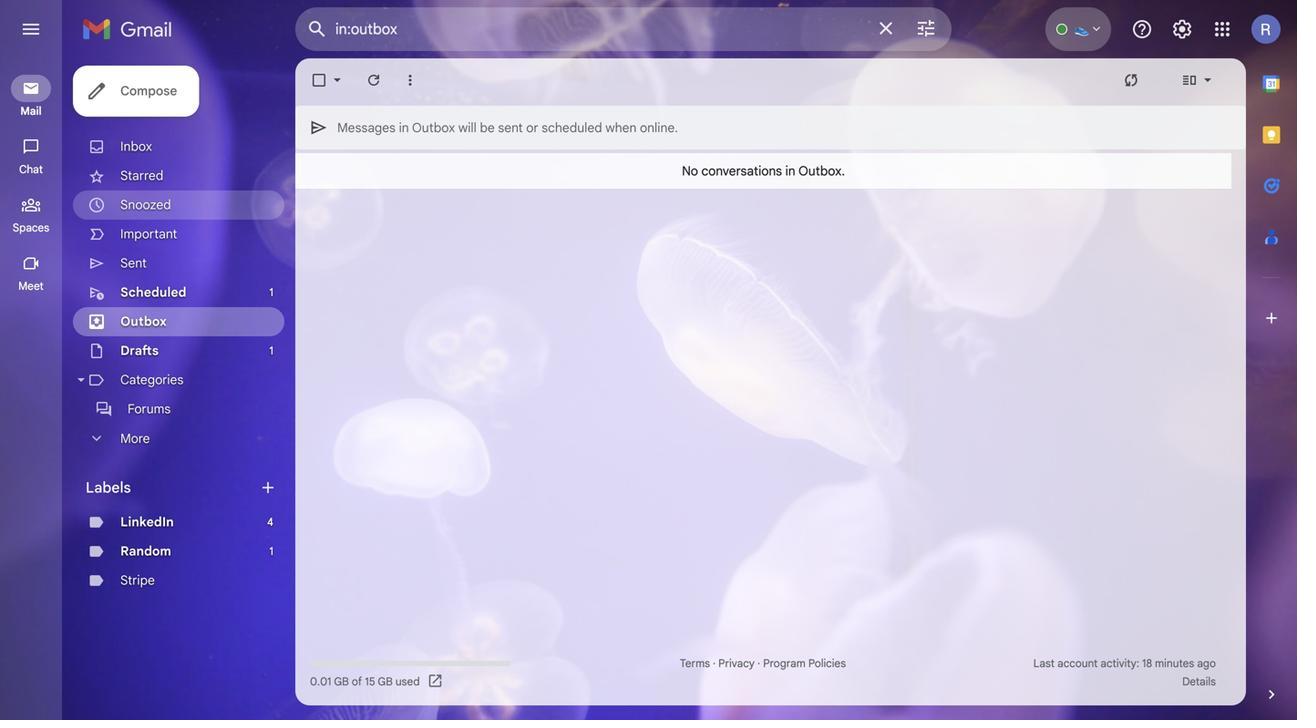 Task type: locate. For each thing, give the bounding box(es) containing it.
1 horizontal spatial gb
[[378, 675, 393, 689]]

in
[[399, 120, 409, 136], [786, 163, 796, 179]]

1 vertical spatial 1
[[270, 344, 274, 358]]

snoozed link
[[120, 197, 171, 213]]

in right the "messages"
[[399, 120, 409, 136]]

scheduled
[[120, 285, 187, 301]]

1 gb from the left
[[334, 675, 349, 689]]

1 horizontal spatial ·
[[758, 657, 761, 671]]

navigation
[[0, 58, 64, 721]]

linkedin
[[120, 514, 174, 530]]

drafts
[[120, 343, 159, 359]]

forums link
[[128, 401, 171, 417]]

footer containing terms
[[296, 655, 1232, 691]]

0 horizontal spatial gb
[[334, 675, 349, 689]]

0 horizontal spatial ·
[[713, 657, 716, 671]]

of
[[352, 675, 362, 689]]

1 1 from the top
[[270, 286, 274, 300]]

0 vertical spatial 1
[[270, 286, 274, 300]]

mail heading
[[0, 104, 62, 119]]

settings image
[[1172, 18, 1194, 40]]

outbox up drafts link
[[120, 314, 167, 330]]

or
[[527, 120, 539, 136]]

mail
[[20, 104, 42, 118]]

details
[[1183, 675, 1217, 689]]

details link
[[1183, 675, 1217, 689]]

main content
[[296, 58, 1247, 706]]

compose
[[120, 83, 177, 99]]

15
[[365, 675, 375, 689]]

1 vertical spatial in
[[786, 163, 796, 179]]

1
[[270, 286, 274, 300], [270, 344, 274, 358], [270, 545, 274, 559]]

gb left of
[[334, 675, 349, 689]]

3 1 from the top
[[270, 545, 274, 559]]

· right terms link
[[713, 657, 716, 671]]

support image
[[1132, 18, 1154, 40]]

None checkbox
[[310, 71, 328, 89]]

scheduled link
[[120, 285, 187, 301]]

2 1 from the top
[[270, 344, 274, 358]]

messages
[[337, 120, 396, 136]]

0 vertical spatial outbox
[[412, 120, 455, 136]]

inbox
[[120, 139, 152, 155]]

gmail image
[[82, 11, 181, 47]]

4
[[267, 516, 274, 529]]

·
[[713, 657, 716, 671], [758, 657, 761, 671]]

important
[[120, 226, 177, 242]]

toggle split pane mode image
[[1181, 71, 1199, 89]]

spaces heading
[[0, 221, 62, 235]]

in left 'outbox.' at right top
[[786, 163, 796, 179]]

starred
[[120, 168, 163, 184]]

Search in mail search field
[[296, 7, 952, 51]]

2 vertical spatial 1
[[270, 545, 274, 559]]

conversations
[[702, 163, 783, 179]]

footer
[[296, 655, 1232, 691]]

outbox left will
[[412, 120, 455, 136]]

0 horizontal spatial in
[[399, 120, 409, 136]]

2 · from the left
[[758, 657, 761, 671]]

account
[[1058, 657, 1098, 671]]

1 horizontal spatial outbox
[[412, 120, 455, 136]]

1 horizontal spatial in
[[786, 163, 796, 179]]

1 · from the left
[[713, 657, 716, 671]]

gb
[[334, 675, 349, 689], [378, 675, 393, 689]]

0 horizontal spatial outbox
[[120, 314, 167, 330]]

used
[[396, 675, 420, 689]]

outbox link
[[120, 314, 167, 330]]

clear search image
[[868, 10, 905, 47]]

ago
[[1198, 657, 1217, 671]]

outbox inside main content
[[412, 120, 455, 136]]

chat
[[19, 163, 43, 176]]

· right 'privacy' link
[[758, 657, 761, 671]]

outbox
[[412, 120, 455, 136], [120, 314, 167, 330]]

more
[[120, 431, 150, 447]]

policies
[[809, 657, 846, 671]]

1 for random
[[270, 545, 274, 559]]

terms
[[680, 657, 710, 671]]

meet heading
[[0, 279, 62, 294]]

program policies link
[[764, 657, 846, 671]]

active image
[[1075, 22, 1090, 36]]

terms link
[[680, 657, 710, 671]]

outbox.
[[799, 163, 845, 179]]

categories
[[120, 372, 184, 388]]

snoozed
[[120, 197, 171, 213]]

gb right 15
[[378, 675, 393, 689]]

more image
[[401, 71, 420, 89]]

1 for scheduled
[[270, 286, 274, 300]]

navigation containing mail
[[0, 58, 64, 721]]

tab list
[[1247, 58, 1298, 655]]

offline sync status image
[[1123, 71, 1141, 89]]

no
[[682, 163, 699, 179]]

last account activity: 18 minutes ago details
[[1034, 657, 1217, 689]]



Task type: vqa. For each thing, say whether or not it's contained in the screenshot.
37th ͏‌ from the right
no



Task type: describe. For each thing, give the bounding box(es) containing it.
sent link
[[120, 255, 147, 271]]

random link
[[120, 544, 171, 560]]

1 for drafts
[[270, 344, 274, 358]]

will
[[459, 120, 477, 136]]

2 gb from the left
[[378, 675, 393, 689]]

18
[[1143, 657, 1153, 671]]

0.01
[[310, 675, 332, 689]]

drafts link
[[120, 343, 159, 359]]

more button
[[73, 424, 285, 453]]

no conversations in outbox.
[[682, 163, 845, 179]]

privacy link
[[719, 657, 755, 671]]

0.01 gb of 15 gb used
[[310, 675, 420, 689]]

search in mail image
[[301, 13, 334, 46]]

categories link
[[120, 372, 184, 388]]

advanced search options image
[[908, 10, 945, 47]]

minutes
[[1156, 657, 1195, 671]]

when
[[606, 120, 637, 136]]

sent
[[498, 120, 523, 136]]

meet
[[18, 280, 44, 293]]

starred link
[[120, 168, 163, 184]]

last
[[1034, 657, 1055, 671]]

Search in mail text field
[[336, 20, 865, 38]]

be
[[480, 120, 495, 136]]

stripe link
[[120, 573, 155, 589]]

scheduled
[[542, 120, 603, 136]]

important link
[[120, 226, 177, 242]]

messages in outbox will be sent or scheduled when online.
[[337, 120, 678, 136]]

main content containing messages in outbox will be sent or scheduled when online.
[[296, 58, 1247, 706]]

compose button
[[73, 66, 199, 117]]

linkedin link
[[120, 514, 174, 530]]

activity:
[[1101, 657, 1140, 671]]

spaces
[[13, 221, 49, 235]]

terms · privacy · program policies
[[680, 657, 846, 671]]

sent
[[120, 255, 147, 271]]

privacy
[[719, 657, 755, 671]]

stripe
[[120, 573, 155, 589]]

random
[[120, 544, 171, 560]]

refresh image
[[365, 71, 383, 89]]

chat heading
[[0, 162, 62, 177]]

1 vertical spatial outbox
[[120, 314, 167, 330]]

footer inside main content
[[296, 655, 1232, 691]]

inbox link
[[120, 139, 152, 155]]

main menu image
[[20, 18, 42, 40]]

forums
[[128, 401, 171, 417]]

labels heading
[[86, 479, 259, 497]]

labels
[[86, 479, 131, 497]]

follow link to manage storage image
[[427, 673, 446, 691]]

0 vertical spatial in
[[399, 120, 409, 136]]

program
[[764, 657, 806, 671]]

online.
[[640, 120, 678, 136]]



